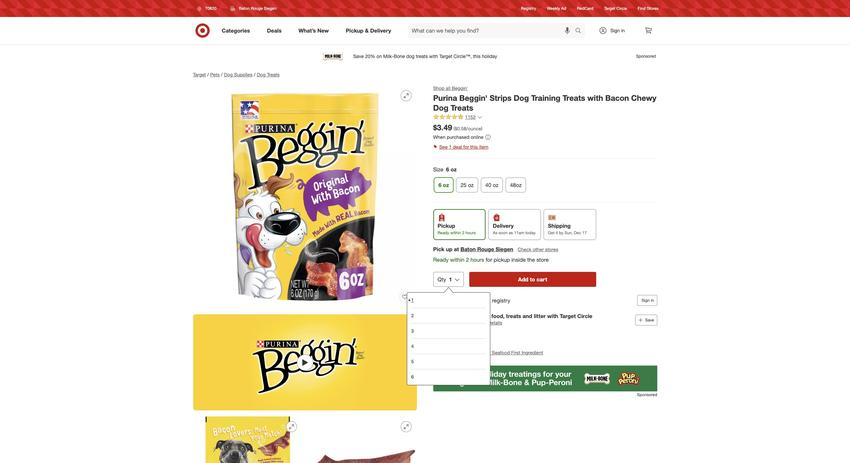 Task type: vqa. For each thing, say whether or not it's contained in the screenshot.
topmost advertisement 'region'
yes



Task type: locate. For each thing, give the bounding box(es) containing it.
when purchased online
[[434, 134, 484, 140]]

with inside save 20% on pet food, treats and litter with target circle in-store or online ∙ details
[[548, 313, 559, 320]]

1 vertical spatial within
[[451, 256, 465, 263]]

oz for 6 oz
[[443, 182, 449, 189]]

1 horizontal spatial sign
[[642, 298, 650, 303]]

0 vertical spatial sign
[[611, 28, 620, 33]]

0 horizontal spatial rouge
[[251, 6, 263, 11]]

/ right pets
[[221, 72, 223, 77]]

sign in button
[[638, 295, 658, 306]]

2 horizontal spatial target
[[605, 6, 616, 11]]

1 vertical spatial ready
[[434, 256, 449, 263]]

target up sign in link
[[605, 6, 616, 11]]

all
[[446, 85, 451, 91]]

0 horizontal spatial sign
[[611, 28, 620, 33]]

1 horizontal spatial 6
[[439, 182, 442, 189]]

2 vertical spatial or
[[487, 350, 491, 356]]

rouge up deals link
[[251, 6, 263, 11]]

0 horizontal spatial sign in
[[611, 28, 625, 33]]

oz down size 6 oz
[[443, 182, 449, 189]]

0 vertical spatial siegen
[[264, 6, 277, 11]]

in up "save" button on the bottom of page
[[652, 298, 655, 303]]

1 vertical spatial target
[[193, 72, 206, 77]]

today
[[526, 230, 536, 235]]

0 vertical spatial rouge
[[251, 6, 263, 11]]

baton inside baton rouge siegen dropdown button
[[239, 6, 250, 11]]

(
[[454, 126, 455, 132]]

sign
[[611, 28, 620, 33], [642, 298, 650, 303]]

dog supplies link
[[224, 72, 253, 77]]

circle inside save 20% on pet food, treats and litter with target circle in-store or online ∙ details
[[578, 313, 593, 320]]

1 right qty
[[449, 276, 452, 283]]

sign in down target circle link
[[611, 28, 625, 33]]

for down baton rouge siegen button
[[486, 256, 493, 263]]

3
[[412, 328, 414, 334]]

0 horizontal spatial 6
[[412, 374, 414, 380]]

store down check other stores button
[[537, 256, 549, 263]]

beggin' up the '1152'
[[460, 93, 488, 103]]

0 vertical spatial beggin'
[[452, 85, 468, 91]]

deal
[[453, 144, 462, 150]]

1 horizontal spatial target
[[560, 313, 576, 320]]

1 vertical spatial beggin'
[[460, 93, 488, 103]]

11am
[[515, 230, 525, 235]]

1 horizontal spatial store
[[537, 256, 549, 263]]

for left this
[[464, 144, 469, 150]]

pick
[[434, 246, 445, 253]]

in inside sign in link
[[622, 28, 625, 33]]

0 vertical spatial hours
[[466, 230, 476, 235]]

in inside sign in button
[[652, 298, 655, 303]]

1 for qty
[[449, 276, 452, 283]]

baton right the at
[[461, 246, 476, 253]]

sign in up "save" button on the bottom of page
[[642, 298, 655, 303]]

soon
[[499, 230, 508, 235]]

2 vertical spatial 6
[[412, 374, 414, 380]]

2 / from the left
[[221, 72, 223, 77]]

1 right see
[[449, 144, 452, 150]]

delivery right &
[[371, 27, 391, 34]]

2 horizontal spatial treats
[[563, 93, 586, 103]]

1 vertical spatial advertisement region
[[434, 366, 658, 392]]

1 horizontal spatial in
[[652, 298, 655, 303]]

sign in link
[[594, 23, 636, 38]]

5
[[412, 359, 414, 364]]

on
[[474, 313, 480, 320]]

1 vertical spatial baton
[[461, 246, 476, 253]]

0 horizontal spatial store
[[453, 320, 464, 326]]

pickup for ready
[[438, 222, 456, 229]]

other
[[533, 247, 544, 252]]

within
[[451, 230, 461, 235], [451, 256, 465, 263]]

siegen inside dropdown button
[[264, 6, 277, 11]]

/ left pets
[[207, 72, 209, 77]]

with right litter in the right of the page
[[548, 313, 559, 320]]

0 horizontal spatial treats
[[267, 72, 280, 77]]

dec
[[574, 230, 582, 235]]

6 link
[[412, 369, 486, 384]]

sun,
[[565, 230, 573, 235]]

save for save
[[646, 318, 655, 323]]

a
[[441, 336, 444, 343]]

oz
[[451, 166, 457, 173], [443, 182, 449, 189], [468, 182, 474, 189], [493, 182, 499, 189]]

within up the at
[[451, 230, 461, 235]]

/
[[207, 72, 209, 77], [221, 72, 223, 77], [254, 72, 256, 77]]

1 horizontal spatial with
[[588, 93, 604, 103]]

2 vertical spatial treats
[[451, 103, 474, 112]]

1 horizontal spatial sign in
[[642, 298, 655, 303]]

food,
[[492, 313, 505, 320]]

1 horizontal spatial rouge
[[478, 246, 495, 253]]

0 vertical spatial target
[[605, 6, 616, 11]]

sign in inside button
[[642, 298, 655, 303]]

1 horizontal spatial save
[[646, 318, 655, 323]]

0 vertical spatial 6
[[447, 166, 450, 173]]

see
[[440, 144, 448, 150]]

0 horizontal spatial in
[[622, 28, 625, 33]]

or right fish
[[487, 350, 491, 356]]

1152
[[465, 114, 476, 120]]

0 horizontal spatial delivery
[[371, 27, 391, 34]]

circle
[[617, 6, 628, 11], [578, 313, 593, 320]]

or down 20%
[[465, 320, 469, 326]]

registry link
[[522, 6, 537, 11]]

add to cart
[[519, 276, 548, 283]]

0 horizontal spatial /
[[207, 72, 209, 77]]

1 horizontal spatial /
[[221, 72, 223, 77]]

2 vertical spatial 2
[[412, 313, 414, 319]]

save up in-
[[447, 313, 460, 320]]

sign down target circle link
[[611, 28, 620, 33]]

1 vertical spatial rouge
[[478, 246, 495, 253]]

1 2 3 4 5 6
[[412, 297, 414, 380]]

1 vertical spatial with
[[548, 313, 559, 320]]

save inside save 20% on pet food, treats and litter with target circle in-store or online ∙ details
[[447, 313, 460, 320]]

pickup & delivery link
[[340, 23, 400, 38]]

0 horizontal spatial for
[[464, 144, 469, 150]]

stores
[[647, 6, 659, 11]]

1 up 3
[[412, 297, 414, 303]]

delivery inside pickup & delivery link
[[371, 27, 391, 34]]

when
[[434, 134, 446, 140]]

0 vertical spatial treats
[[267, 72, 280, 77]]

1 vertical spatial store
[[453, 320, 464, 326]]

6 down the 5
[[412, 374, 414, 380]]

2 link
[[412, 308, 486, 323]]

6 down the size
[[439, 182, 442, 189]]

group containing size
[[433, 166, 658, 195]]

beggin' right all
[[452, 85, 468, 91]]

target left pets link
[[193, 72, 206, 77]]

advertisement region
[[188, 48, 663, 65], [434, 366, 658, 392]]

0 vertical spatial 2
[[463, 230, 465, 235]]

0 vertical spatial baton
[[239, 6, 250, 11]]

treats right training
[[563, 93, 586, 103]]

pickup left &
[[346, 27, 364, 34]]

by
[[560, 230, 564, 235]]

purina beggin' strips dog training treats with bacon chewy dog treats, 3 of 11 image
[[193, 416, 302, 463]]

2
[[463, 230, 465, 235], [466, 256, 469, 263], [412, 313, 414, 319]]

pickup up up
[[438, 222, 456, 229]]

baton rouge siegen button
[[461, 246, 514, 253]]

sign in
[[611, 28, 625, 33], [642, 298, 655, 303]]

0 vertical spatial circle
[[617, 6, 628, 11]]

hours inside pickup ready within 2 hours
[[466, 230, 476, 235]]

add to cart button
[[470, 272, 597, 287]]

create
[[447, 297, 463, 304]]

0 horizontal spatial with
[[548, 313, 559, 320]]

with inside shop all beggin' purina beggin' strips dog training treats with bacon chewy dog treats
[[588, 93, 604, 103]]

fish
[[477, 350, 485, 356]]

save inside "save" button
[[646, 318, 655, 323]]

1 vertical spatial sign in
[[642, 298, 655, 303]]

target / pets / dog supplies / dog treats
[[193, 72, 280, 77]]

at
[[434, 336, 439, 343]]

training
[[532, 93, 561, 103]]

1152 link
[[434, 114, 483, 122]]

1 horizontal spatial 2
[[463, 230, 465, 235]]

rouge up "ready within 2 hours for pickup inside the store"
[[478, 246, 495, 253]]

0 vertical spatial ready
[[438, 230, 450, 235]]

0 horizontal spatial save
[[447, 313, 460, 320]]

image gallery element
[[193, 85, 417, 463]]

for
[[464, 144, 469, 150], [486, 256, 493, 263]]

6
[[447, 166, 450, 173], [439, 182, 442, 189], [412, 374, 414, 380]]

hours down pick up at baton rouge siegen at the right of page
[[471, 256, 485, 263]]

1 vertical spatial sign
[[642, 298, 650, 303]]

rouge
[[251, 6, 263, 11], [478, 246, 495, 253]]

/ right supplies at top left
[[254, 72, 256, 77]]

0 horizontal spatial baton
[[239, 6, 250, 11]]

0 horizontal spatial siegen
[[264, 6, 277, 11]]

within down the at
[[451, 256, 465, 263]]

1 vertical spatial pickup
[[438, 222, 456, 229]]

2 up pick up at baton rouge siegen at the right of page
[[463, 230, 465, 235]]

baton up categories link at the top
[[239, 6, 250, 11]]

0 vertical spatial within
[[451, 230, 461, 235]]

2 vertical spatial 1
[[412, 297, 414, 303]]

in down target circle link
[[622, 28, 625, 33]]

delivery up soon
[[493, 222, 514, 229]]

2 horizontal spatial /
[[254, 72, 256, 77]]

with left 'bacon'
[[588, 93, 604, 103]]

ready up pick
[[438, 230, 450, 235]]

siegen up 'deals' on the top left of page
[[264, 6, 277, 11]]

2 horizontal spatial 6
[[447, 166, 450, 173]]

treats right supplies at top left
[[267, 72, 280, 77]]

1 vertical spatial for
[[486, 256, 493, 263]]

40 oz link
[[481, 178, 503, 193]]

1 / from the left
[[207, 72, 209, 77]]

sign up "save" button on the bottom of page
[[642, 298, 650, 303]]

2 vertical spatial target
[[560, 313, 576, 320]]

delivery inside delivery as soon as 11am today
[[493, 222, 514, 229]]

pets link
[[210, 72, 220, 77]]

find stores
[[638, 6, 659, 11]]

treats for dog
[[267, 72, 280, 77]]

new
[[318, 27, 329, 34]]

oz right 40
[[493, 182, 499, 189]]

&
[[365, 27, 369, 34]]

0 vertical spatial delivery
[[371, 27, 391, 34]]

1 vertical spatial 2
[[466, 256, 469, 263]]

store
[[537, 256, 549, 263], [453, 320, 464, 326]]

2 up 3
[[412, 313, 414, 319]]

categories link
[[216, 23, 259, 38]]

1 vertical spatial or
[[465, 320, 469, 326]]

2 inside pickup ready within 2 hours
[[463, 230, 465, 235]]

hours up pick up at baton rouge siegen at the right of page
[[466, 230, 476, 235]]

pick up at baton rouge siegen
[[434, 246, 514, 253]]

or right create on the right bottom of page
[[465, 297, 470, 304]]

ready inside pickup ready within 2 hours
[[438, 230, 450, 235]]

pickup
[[346, 27, 364, 34], [438, 222, 456, 229]]

or inside meat, poultry fish or seafood first ingredient button
[[487, 350, 491, 356]]

target for target circle
[[605, 6, 616, 11]]

treats up the 1152 link
[[451, 103, 474, 112]]

store down 20%
[[453, 320, 464, 326]]

save down sign in button
[[646, 318, 655, 323]]

1 vertical spatial delivery
[[493, 222, 514, 229]]

shipping
[[548, 222, 571, 229]]

0 horizontal spatial target
[[193, 72, 206, 77]]

0 horizontal spatial pickup
[[346, 27, 364, 34]]

0 vertical spatial with
[[588, 93, 604, 103]]

1 vertical spatial 6
[[439, 182, 442, 189]]

siegen up pickup
[[496, 246, 514, 253]]

target right litter in the right of the page
[[560, 313, 576, 320]]

get
[[548, 230, 555, 235]]

0 vertical spatial pickup
[[346, 27, 364, 34]]

1 vertical spatial circle
[[578, 313, 593, 320]]

with
[[588, 93, 604, 103], [548, 313, 559, 320]]

1 vertical spatial in
[[652, 298, 655, 303]]

oz right 25
[[468, 182, 474, 189]]

1 horizontal spatial treats
[[451, 103, 474, 112]]

1 horizontal spatial delivery
[[493, 222, 514, 229]]

in
[[622, 28, 625, 33], [652, 298, 655, 303]]

6 right the size
[[447, 166, 450, 173]]

target inside save 20% on pet food, treats and litter with target circle in-store or online ∙ details
[[560, 313, 576, 320]]

0 horizontal spatial circle
[[578, 313, 593, 320]]

find stores link
[[638, 6, 659, 11]]

pickup inside pickup ready within 2 hours
[[438, 222, 456, 229]]

the
[[528, 256, 535, 263]]

ready down pick
[[434, 256, 449, 263]]

to
[[530, 276, 536, 283]]

purina beggin' strips dog training treats with bacon chewy dog treats, 2 of 11, play video image
[[193, 315, 417, 411]]

shop all beggin' purina beggin' strips dog training treats with bacon chewy dog treats
[[434, 85, 657, 112]]

1 vertical spatial 1
[[449, 276, 452, 283]]

pickup & delivery
[[346, 27, 391, 34]]

1 horizontal spatial pickup
[[438, 222, 456, 229]]

search
[[572, 28, 589, 35]]

1 horizontal spatial siegen
[[496, 246, 514, 253]]

1 vertical spatial treats
[[563, 93, 586, 103]]

0 vertical spatial 1
[[449, 144, 452, 150]]

online
[[471, 320, 484, 326]]

categories
[[222, 27, 250, 34]]

group
[[433, 166, 658, 195]]

purchased
[[447, 134, 470, 140]]

0 vertical spatial in
[[622, 28, 625, 33]]

purina
[[434, 93, 458, 103]]

as
[[493, 230, 498, 235]]

2 down pick up at baton rouge siegen at the right of page
[[466, 256, 469, 263]]



Task type: describe. For each thing, give the bounding box(es) containing it.
1 horizontal spatial baton
[[461, 246, 476, 253]]

48oz link
[[506, 178, 526, 193]]

size
[[434, 166, 444, 173]]

dog right strips
[[514, 93, 529, 103]]

pet
[[482, 313, 490, 320]]

rouge inside dropdown button
[[251, 6, 263, 11]]

1 horizontal spatial circle
[[617, 6, 628, 11]]

dog down purina
[[434, 103, 449, 112]]

3 link
[[412, 323, 486, 339]]

it
[[556, 230, 558, 235]]

or inside save 20% on pet food, treats and litter with target circle in-store or online ∙ details
[[465, 320, 469, 326]]

0 vertical spatial sign in
[[611, 28, 625, 33]]

$3.49 ( $0.58 /ounce )
[[434, 123, 483, 132]]

store inside save 20% on pet food, treats and litter with target circle in-store or online ∙ details
[[453, 320, 464, 326]]

70820 button
[[193, 2, 224, 15]]

oz for 25 oz
[[468, 182, 474, 189]]

/ounce
[[467, 126, 482, 132]]

6 inside '6 oz' link
[[439, 182, 442, 189]]

registry
[[522, 6, 537, 11]]

what's new link
[[293, 23, 338, 38]]

1 link
[[412, 293, 486, 308]]

oz right the size
[[451, 166, 457, 173]]

25 oz
[[461, 182, 474, 189]]

what's
[[299, 27, 316, 34]]

this
[[471, 144, 478, 150]]

dog right supplies at top left
[[257, 72, 266, 77]]

strips
[[490, 93, 512, 103]]

and
[[523, 313, 533, 320]]

glance
[[445, 336, 463, 343]]

within inside pickup ready within 2 hours
[[451, 230, 461, 235]]

redcard
[[578, 6, 594, 11]]

at
[[454, 246, 459, 253]]

details
[[488, 320, 503, 326]]

25 oz link
[[456, 178, 478, 193]]

What can we help you find? suggestions appear below search field
[[408, 23, 577, 38]]

purina beggin' strips dog training treats with bacon chewy dog treats, 1 of 11 image
[[193, 85, 417, 309]]

bacon
[[606, 93, 630, 103]]

6 oz
[[439, 182, 449, 189]]

ad
[[562, 6, 567, 11]]

0 vertical spatial or
[[465, 297, 470, 304]]

48oz
[[510, 182, 522, 189]]

dog right pets link
[[224, 72, 233, 77]]

sponsored
[[638, 392, 658, 397]]

weekly ad link
[[548, 6, 567, 11]]

pickup
[[494, 256, 510, 263]]

item
[[480, 144, 489, 150]]

see 1 deal for this item link
[[434, 142, 658, 152]]

supplies
[[234, 72, 253, 77]]

1 vertical spatial siegen
[[496, 246, 514, 253]]

ingredient
[[522, 350, 544, 356]]

40 oz
[[486, 182, 499, 189]]

check
[[518, 247, 532, 252]]

pets
[[210, 72, 220, 77]]

check other stores button
[[518, 246, 559, 253]]

see 1 deal for this item
[[440, 144, 489, 150]]

4
[[412, 343, 414, 349]]

save button
[[636, 315, 658, 326]]

pickup ready within 2 hours
[[438, 222, 476, 235]]

details button
[[488, 320, 503, 326]]

target circle
[[605, 6, 628, 11]]

5 link
[[412, 354, 486, 369]]

target for target / pets / dog supplies / dog treats
[[193, 72, 206, 77]]

pickup for &
[[346, 27, 364, 34]]

1 vertical spatial hours
[[471, 256, 485, 263]]

ready within 2 hours for pickup inside the store
[[434, 256, 549, 263]]

save for save 20% on pet food, treats and litter with target circle in-store or online ∙ details
[[447, 313, 460, 320]]

target link
[[193, 72, 206, 77]]

meat,
[[447, 350, 459, 356]]

as
[[509, 230, 513, 235]]

shop
[[434, 85, 445, 91]]

oz for 40 oz
[[493, 182, 499, 189]]

1 horizontal spatial for
[[486, 256, 493, 263]]

litter
[[534, 313, 546, 320]]

delivery as soon as 11am today
[[493, 222, 536, 235]]

$3.49
[[434, 123, 453, 132]]

20%
[[461, 313, 472, 320]]

0 vertical spatial store
[[537, 256, 549, 263]]

∙
[[486, 320, 487, 326]]

seafood
[[492, 350, 510, 356]]

treats for training
[[563, 93, 586, 103]]

0 horizontal spatial 2
[[412, 313, 414, 319]]

0 vertical spatial for
[[464, 144, 469, 150]]

target circle link
[[605, 6, 628, 11]]

stores
[[546, 247, 559, 252]]

registry
[[492, 297, 511, 304]]

baton rouge siegen button
[[227, 2, 281, 15]]

)
[[482, 126, 483, 132]]

1 for see
[[449, 144, 452, 150]]

poultry
[[460, 350, 475, 356]]

3 / from the left
[[254, 72, 256, 77]]

redcard link
[[578, 6, 594, 11]]

up
[[446, 246, 453, 253]]

70820
[[205, 6, 217, 11]]

deals link
[[261, 23, 290, 38]]

check other stores
[[518, 247, 559, 252]]

6 oz link
[[434, 178, 454, 193]]

2 horizontal spatial 2
[[466, 256, 469, 263]]

purina beggin' strips dog training treats with bacon chewy dog treats, 4 of 11 image
[[308, 416, 417, 463]]

sign inside button
[[642, 298, 650, 303]]

qty 1
[[438, 276, 452, 283]]

meat, poultry fish or seafood first ingredient
[[447, 350, 544, 356]]

0 vertical spatial advertisement region
[[188, 48, 663, 65]]

weekly
[[548, 6, 561, 11]]



